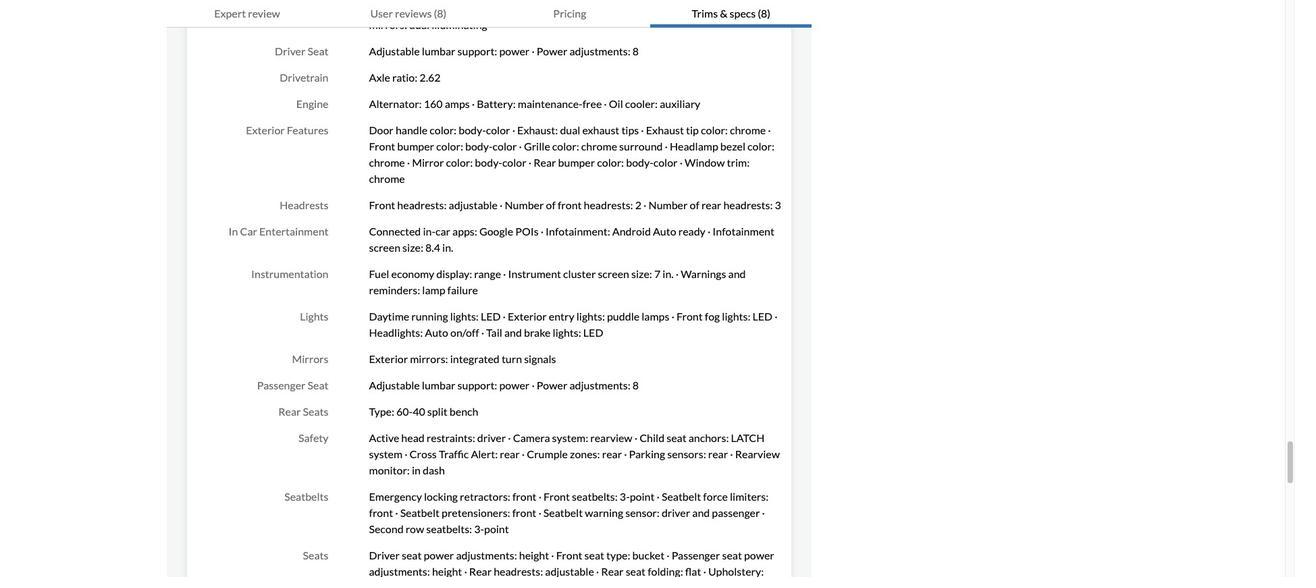 Task type: vqa. For each thing, say whether or not it's contained in the screenshot.
thousands
no



Task type: locate. For each thing, give the bounding box(es) containing it.
body-
[[459, 124, 486, 136], [465, 140, 493, 153], [475, 156, 503, 169], [626, 156, 654, 169]]

0 vertical spatial seats
[[303, 405, 329, 418]]

color:
[[430, 124, 457, 136], [701, 124, 728, 136], [436, 140, 463, 153], [553, 140, 579, 153], [748, 140, 775, 153], [446, 156, 473, 169], [597, 156, 624, 169]]

driver
[[477, 432, 506, 445], [662, 507, 691, 520]]

2 lumbar from the top
[[422, 379, 456, 392]]

pricing
[[554, 7, 587, 20]]

led right fog
[[753, 310, 773, 323]]

1 vertical spatial adjustable
[[545, 565, 594, 578]]

alternator:
[[369, 97, 422, 110]]

height down pretensioners:
[[432, 565, 462, 578]]

1 horizontal spatial adjustable
[[545, 565, 594, 578]]

power down the row on the bottom left
[[424, 549, 454, 562]]

front left fog
[[677, 310, 703, 323]]

color: down dual
[[553, 140, 579, 153]]

0 vertical spatial seatbelts:
[[572, 490, 618, 503]]

number right 2
[[649, 199, 688, 211]]

color down battery:
[[486, 124, 510, 136]]

seatbelts: up warning
[[572, 490, 618, 503]]

fuel
[[369, 268, 389, 280]]

1 vertical spatial seatbelts:
[[427, 523, 472, 536]]

seatbelt left warning
[[544, 507, 583, 520]]

power
[[537, 45, 568, 57], [537, 379, 568, 392]]

support: down integrated
[[458, 379, 497, 392]]

1 horizontal spatial height
[[519, 549, 549, 562]]

0 vertical spatial support:
[[458, 45, 497, 57]]

axle
[[369, 71, 390, 84]]

1 horizontal spatial driver
[[662, 507, 691, 520]]

alternator: 160 amps · battery: maintenance-free · oil cooler: auxiliary
[[369, 97, 701, 110]]

1 vertical spatial adjustable lumbar support: power · power adjustments: 8
[[369, 379, 639, 392]]

seat
[[667, 432, 687, 445], [402, 549, 422, 562], [585, 549, 605, 562], [722, 549, 742, 562], [626, 565, 646, 578]]

0 vertical spatial point
[[630, 490, 655, 503]]

1 vertical spatial driver
[[662, 507, 691, 520]]

headlamp
[[670, 140, 719, 153]]

of up ready
[[690, 199, 700, 211]]

1 vertical spatial seat
[[308, 379, 329, 392]]

of up "infotainment:"
[[546, 199, 556, 211]]

bumper down handle
[[397, 140, 434, 153]]

seats up safety
[[303, 405, 329, 418]]

failure
[[448, 284, 478, 297]]

auto inside daytime running lights: led · exterior entry lights: puddle lamps · front fog lights: led · headlights: auto on/off · tail and brake lights: led
[[425, 326, 449, 339]]

0 horizontal spatial bumper
[[397, 140, 434, 153]]

0 vertical spatial seat
[[308, 45, 329, 57]]

screen right cluster
[[598, 268, 630, 280]]

0 horizontal spatial driver
[[477, 432, 506, 445]]

driver inside emergency locking retractors: front · front seatbelts: 3-point · seatbelt force limiters: front · seatbelt pretensioners: front · seatbelt warning sensor: driver and passenger · second row seatbelts: 3-point
[[662, 507, 691, 520]]

0 horizontal spatial driver
[[275, 45, 306, 57]]

screen inside fuel economy display: range · instrument cluster screen size: 7 in. · warnings and reminders: lamp failure
[[598, 268, 630, 280]]

rear up ready
[[702, 199, 722, 211]]

0 vertical spatial adjustable
[[369, 45, 420, 57]]

expert review tab
[[167, 0, 328, 28]]

adjustable lumbar support: power · power adjustments: 8 up battery:
[[369, 45, 639, 57]]

pois
[[516, 225, 539, 238]]

driver inside active head restraints: driver · camera system: rearview · child seat anchors: latch system · cross traffic alert: rear · crumple zones: rear · parking sensors: rear · rearview monitor: in dash
[[477, 432, 506, 445]]

0 vertical spatial passenger
[[257, 379, 306, 392]]

cluster
[[563, 268, 596, 280]]

exterior up brake
[[508, 310, 547, 323]]

1 adjustable from the top
[[369, 45, 420, 57]]

0 vertical spatial auto
[[653, 225, 677, 238]]

7
[[655, 268, 661, 280]]

1 vertical spatial screen
[[598, 268, 630, 280]]

system:
[[552, 432, 589, 445]]

1 support: from the top
[[458, 45, 497, 57]]

0 vertical spatial in.
[[443, 241, 454, 254]]

2 horizontal spatial and
[[729, 268, 746, 280]]

1 horizontal spatial 3-
[[620, 490, 630, 503]]

1 horizontal spatial of
[[690, 199, 700, 211]]

size: left 7
[[632, 268, 653, 280]]

0 horizontal spatial number
[[505, 199, 544, 211]]

1 8 from the top
[[633, 45, 639, 57]]

1 number from the left
[[505, 199, 544, 211]]

3-
[[620, 490, 630, 503], [474, 523, 484, 536]]

0 vertical spatial adjustable lumbar support: power · power adjustments: 8
[[369, 45, 639, 57]]

surround
[[620, 140, 663, 153]]

2 horizontal spatial exterior
[[508, 310, 547, 323]]

1 lumbar from the top
[[422, 45, 456, 57]]

1 vertical spatial auto
[[425, 326, 449, 339]]

0 vertical spatial and
[[729, 268, 746, 280]]

adjustable down emergency locking retractors: front · front seatbelts: 3-point · seatbelt force limiters: front · seatbelt pretensioners: front · seatbelt warning sensor: driver and passenger · second row seatbelts: 3-point
[[545, 565, 594, 578]]

2 vertical spatial and
[[693, 507, 710, 520]]

screen
[[369, 241, 401, 254], [598, 268, 630, 280]]

1 vertical spatial point
[[484, 523, 509, 536]]

rear down "grille" on the left
[[534, 156, 556, 169]]

8 for driver seat
[[633, 45, 639, 57]]

tab list containing expert review
[[167, 0, 812, 28]]

color down "grille" on the left
[[503, 156, 527, 169]]

rear down type:
[[601, 565, 624, 578]]

1 adjustable lumbar support: power · power adjustments: 8 from the top
[[369, 45, 639, 57]]

specs
[[730, 7, 756, 20]]

0 vertical spatial exterior
[[246, 124, 285, 136]]

drivetrain
[[280, 71, 329, 84]]

front inside daytime running lights: led · exterior entry lights: puddle lamps · front fog lights: led · headlights: auto on/off · tail and brake lights: led
[[677, 310, 703, 323]]

dual
[[560, 124, 581, 136]]

auto down the running
[[425, 326, 449, 339]]

1 vertical spatial support:
[[458, 379, 497, 392]]

apps:
[[453, 225, 477, 238]]

headrests:
[[397, 199, 447, 211], [584, 199, 633, 211], [724, 199, 773, 211], [494, 565, 543, 578]]

bumper down dual
[[558, 156, 595, 169]]

led up "tail"
[[481, 310, 501, 323]]

monitor:
[[369, 464, 410, 477]]

·
[[532, 45, 535, 57], [472, 97, 475, 110], [604, 97, 607, 110], [513, 124, 515, 136], [641, 124, 644, 136], [768, 124, 771, 136], [519, 140, 522, 153], [665, 140, 668, 153], [407, 156, 410, 169], [529, 156, 532, 169], [680, 156, 683, 169], [500, 199, 503, 211], [644, 199, 647, 211], [541, 225, 544, 238], [708, 225, 711, 238], [503, 268, 506, 280], [676, 268, 679, 280], [503, 310, 506, 323], [672, 310, 675, 323], [775, 310, 778, 323], [481, 326, 484, 339], [532, 379, 535, 392], [508, 432, 511, 445], [635, 432, 638, 445], [405, 448, 408, 461], [522, 448, 525, 461], [624, 448, 627, 461], [730, 448, 733, 461], [539, 490, 542, 503], [657, 490, 660, 503], [395, 507, 398, 520], [539, 507, 542, 520], [762, 507, 765, 520], [551, 549, 554, 562], [667, 549, 670, 562], [464, 565, 467, 578], [596, 565, 599, 578], [704, 565, 707, 578]]

power down pricing tab
[[537, 45, 568, 57]]

power
[[500, 45, 530, 57], [500, 379, 530, 392], [424, 549, 454, 562], [744, 549, 775, 562]]

0 vertical spatial 8
[[633, 45, 639, 57]]

1 horizontal spatial (8)
[[758, 7, 771, 20]]

seat down mirrors
[[308, 379, 329, 392]]

0 horizontal spatial and
[[505, 326, 522, 339]]

brake
[[524, 326, 551, 339]]

user reviews (8) tab
[[328, 0, 489, 28]]

0 vertical spatial size:
[[403, 241, 424, 254]]

lights:
[[450, 310, 479, 323], [577, 310, 605, 323], [722, 310, 751, 323], [553, 326, 582, 339]]

0 vertical spatial power
[[537, 45, 568, 57]]

color: down exhaust
[[597, 156, 624, 169]]

1 horizontal spatial seatbelt
[[544, 507, 583, 520]]

1 seat from the top
[[308, 45, 329, 57]]

0 horizontal spatial size:
[[403, 241, 424, 254]]

adjustable for driver seat
[[369, 45, 420, 57]]

trims & specs (8)
[[692, 7, 771, 20]]

1 vertical spatial lumbar
[[422, 379, 456, 392]]

driver down second
[[369, 549, 400, 562]]

2
[[636, 199, 642, 211]]

1 horizontal spatial in.
[[663, 268, 674, 280]]

number up pois
[[505, 199, 544, 211]]

1 vertical spatial adjustable
[[369, 379, 420, 392]]

in-
[[423, 225, 436, 238]]

1 horizontal spatial passenger
[[672, 549, 720, 562]]

1 horizontal spatial size:
[[632, 268, 653, 280]]

2 vertical spatial exterior
[[369, 353, 408, 365]]

0 horizontal spatial of
[[546, 199, 556, 211]]

bucket
[[633, 549, 665, 562]]

0 vertical spatial height
[[519, 549, 549, 562]]

door
[[369, 124, 394, 136]]

passenger
[[257, 379, 306, 392], [672, 549, 720, 562]]

2 support: from the top
[[458, 379, 497, 392]]

0 horizontal spatial auto
[[425, 326, 449, 339]]

3- up the sensor:
[[620, 490, 630, 503]]

0 vertical spatial lumbar
[[422, 45, 456, 57]]

latch
[[731, 432, 765, 445]]

rear down passenger seat
[[279, 405, 301, 418]]

chrome
[[730, 124, 766, 136], [582, 140, 617, 153], [369, 156, 405, 169], [369, 172, 405, 185]]

adjustable lumbar support: power · power adjustments: 8 down turn
[[369, 379, 639, 392]]

point
[[630, 490, 655, 503], [484, 523, 509, 536]]

size: left 8.4
[[403, 241, 424, 254]]

entry
[[549, 310, 575, 323]]

0 horizontal spatial screen
[[369, 241, 401, 254]]

(8)
[[434, 7, 447, 20], [758, 7, 771, 20]]

1 horizontal spatial point
[[630, 490, 655, 503]]

cooler:
[[625, 97, 658, 110]]

seat down bucket
[[626, 565, 646, 578]]

exterior for exterior mirrors: integrated turn signals
[[369, 353, 408, 365]]

1 horizontal spatial screen
[[598, 268, 630, 280]]

1 vertical spatial 8
[[633, 379, 639, 392]]

puddle
[[607, 310, 640, 323]]

point up the sensor:
[[630, 490, 655, 503]]

0 horizontal spatial in.
[[443, 241, 454, 254]]

seats
[[303, 405, 329, 418], [303, 549, 329, 562]]

1 (8) from the left
[[434, 7, 447, 20]]

rear down rearview
[[602, 448, 622, 461]]

size:
[[403, 241, 424, 254], [632, 268, 653, 280]]

in. inside fuel economy display: range · instrument cluster screen size: 7 in. · warnings and reminders: lamp failure
[[663, 268, 674, 280]]

front down crumple
[[544, 490, 570, 503]]

3- down pretensioners:
[[474, 523, 484, 536]]

1 horizontal spatial exterior
[[369, 353, 408, 365]]

point down pretensioners:
[[484, 523, 509, 536]]

seatbelt up the row on the bottom left
[[400, 507, 440, 520]]

1 vertical spatial and
[[505, 326, 522, 339]]

sensors:
[[668, 448, 706, 461]]

2.62
[[420, 71, 441, 84]]

1 vertical spatial power
[[537, 379, 568, 392]]

lights: right fog
[[722, 310, 751, 323]]

1 vertical spatial exterior
[[508, 310, 547, 323]]

and down force
[[693, 507, 710, 520]]

(8) right specs
[[758, 7, 771, 20]]

and inside fuel economy display: range · instrument cluster screen size: 7 in. · warnings and reminders: lamp failure
[[729, 268, 746, 280]]

and right warnings
[[729, 268, 746, 280]]

seat up sensors:
[[667, 432, 687, 445]]

adjustable up apps:
[[449, 199, 498, 211]]

safety
[[299, 432, 329, 445]]

2 number from the left
[[649, 199, 688, 211]]

screen down connected
[[369, 241, 401, 254]]

front right retractors:
[[513, 490, 537, 503]]

0 horizontal spatial (8)
[[434, 7, 447, 20]]

1 vertical spatial seats
[[303, 549, 329, 562]]

support: up battery:
[[458, 45, 497, 57]]

seats down seatbelts
[[303, 549, 329, 562]]

0 horizontal spatial adjustable
[[449, 199, 498, 211]]

front down the door
[[369, 140, 395, 153]]

1 vertical spatial height
[[432, 565, 462, 578]]

restraints:
[[427, 432, 475, 445]]

tab list
[[167, 0, 812, 28]]

1 vertical spatial size:
[[632, 268, 653, 280]]

traffic
[[439, 448, 469, 461]]

number
[[505, 199, 544, 211], [649, 199, 688, 211]]

lamps
[[642, 310, 670, 323]]

1 vertical spatial in.
[[663, 268, 674, 280]]

and
[[729, 268, 746, 280], [505, 326, 522, 339], [693, 507, 710, 520]]

in. right 7
[[663, 268, 674, 280]]

passenger up rear seats
[[257, 379, 306, 392]]

1 horizontal spatial bumper
[[558, 156, 595, 169]]

support:
[[458, 45, 497, 57], [458, 379, 497, 392]]

driver for driver seat power adjustments: height · front seat type: bucket · passenger seat power adjustments: height · rear headrests: adjustable · rear seat folding: flat · upholstery
[[369, 549, 400, 562]]

driver right the sensor:
[[662, 507, 691, 520]]

adjustments: down pricing tab
[[570, 45, 631, 57]]

2 seat from the top
[[308, 379, 329, 392]]

seatbelt left force
[[662, 490, 701, 503]]

driver up drivetrain
[[275, 45, 306, 57]]

head
[[402, 432, 425, 445]]

2 adjustable lumbar support: power · power adjustments: 8 from the top
[[369, 379, 639, 392]]

tip
[[686, 124, 699, 136]]

in car entertainment
[[229, 225, 329, 238]]

adjustable
[[369, 45, 420, 57], [369, 379, 420, 392]]

and inside emergency locking retractors: front · front seatbelts: 3-point · seatbelt force limiters: front · seatbelt pretensioners: front · seatbelt warning sensor: driver and passenger · second row seatbelts: 3-point
[[693, 507, 710, 520]]

1 horizontal spatial and
[[693, 507, 710, 520]]

2 adjustable from the top
[[369, 379, 420, 392]]

(8) right reviews
[[434, 7, 447, 20]]

emergency
[[369, 490, 422, 503]]

1 power from the top
[[537, 45, 568, 57]]

front down emergency locking retractors: front · front seatbelts: 3-point · seatbelt force limiters: front · seatbelt pretensioners: front · seatbelt warning sensor: driver and passenger · second row seatbelts: 3-point
[[556, 549, 583, 562]]

power down 'signals'
[[537, 379, 568, 392]]

adjustable
[[449, 199, 498, 211], [545, 565, 594, 578]]

lumbar up 2.62
[[422, 45, 456, 57]]

in. right 8.4
[[443, 241, 454, 254]]

exterior for exterior features
[[246, 124, 285, 136]]

2 (8) from the left
[[758, 7, 771, 20]]

0 vertical spatial driver
[[477, 432, 506, 445]]

ready
[[679, 225, 706, 238]]

front
[[369, 140, 395, 153], [369, 199, 395, 211], [677, 310, 703, 323], [544, 490, 570, 503], [556, 549, 583, 562]]

exterior mirrors: integrated turn signals
[[369, 353, 556, 365]]

driver inside driver seat power adjustments: height · front seat type: bucket · passenger seat power adjustments: height · rear headrests: adjustable · rear seat folding: flat · upholstery
[[369, 549, 400, 562]]

passenger up flat in the right bottom of the page
[[672, 549, 720, 562]]

0 horizontal spatial passenger
[[257, 379, 306, 392]]

support: for driver seat
[[458, 45, 497, 57]]

cross
[[410, 448, 437, 461]]

1 horizontal spatial auto
[[653, 225, 677, 238]]

seat for driver seat
[[308, 45, 329, 57]]

in.
[[443, 241, 454, 254], [663, 268, 674, 280]]

1 vertical spatial 3-
[[474, 523, 484, 536]]

0 horizontal spatial exterior
[[246, 124, 285, 136]]

2 8 from the top
[[633, 379, 639, 392]]

1 horizontal spatial driver
[[369, 549, 400, 562]]

adjustments:
[[570, 45, 631, 57], [570, 379, 631, 392], [456, 549, 517, 562], [369, 565, 430, 578]]

adjustable up the axle ratio: 2.62
[[369, 45, 420, 57]]

power down turn
[[500, 379, 530, 392]]

auto left ready
[[653, 225, 677, 238]]

support: for passenger seat
[[458, 379, 497, 392]]

40
[[413, 405, 425, 418]]

auto inside connected in-car apps: google pois · infotainment: android auto ready · infotainment screen size: 8.4 in.
[[653, 225, 677, 238]]

height down emergency locking retractors: front · front seatbelts: 3-point · seatbelt force limiters: front · seatbelt pretensioners: front · seatbelt warning sensor: driver and passenger · second row seatbelts: 3-point
[[519, 549, 549, 562]]

and right "tail"
[[505, 326, 522, 339]]

lumbar up split
[[422, 379, 456, 392]]

color down the surround
[[654, 156, 678, 169]]

seatbelts: down pretensioners:
[[427, 523, 472, 536]]

1 vertical spatial driver
[[369, 549, 400, 562]]

(8) inside trims & specs (8) tab
[[758, 7, 771, 20]]

infotainment:
[[546, 225, 611, 238]]

rear down pretensioners:
[[469, 565, 492, 578]]

exterior left "features"
[[246, 124, 285, 136]]

trims
[[692, 7, 718, 20]]

1 vertical spatial passenger
[[672, 549, 720, 562]]

rear seats
[[279, 405, 329, 418]]

screen inside connected in-car apps: google pois · infotainment: android auto ready · infotainment screen size: 8.4 in.
[[369, 241, 401, 254]]

features
[[287, 124, 329, 136]]

0 horizontal spatial point
[[484, 523, 509, 536]]

0 vertical spatial driver
[[275, 45, 306, 57]]

exterior down headlights:
[[369, 353, 408, 365]]

entertainment
[[259, 225, 329, 238]]

driver up alert:
[[477, 432, 506, 445]]

lights: down entry
[[553, 326, 582, 339]]

0 horizontal spatial height
[[432, 565, 462, 578]]

1 horizontal spatial number
[[649, 199, 688, 211]]

0 vertical spatial screen
[[369, 241, 401, 254]]

2 power from the top
[[537, 379, 568, 392]]

seat up drivetrain
[[308, 45, 329, 57]]



Task type: describe. For each thing, give the bounding box(es) containing it.
tail
[[486, 326, 503, 339]]

running
[[412, 310, 448, 323]]

front up second
[[369, 507, 393, 520]]

connected
[[369, 225, 421, 238]]

1 seats from the top
[[303, 405, 329, 418]]

crumple
[[527, 448, 568, 461]]

lights: right entry
[[577, 310, 605, 323]]

second
[[369, 523, 404, 536]]

0 horizontal spatial seatbelt
[[400, 507, 440, 520]]

8 for passenger seat
[[633, 379, 639, 392]]

zones:
[[570, 448, 600, 461]]

3
[[775, 199, 782, 211]]

in
[[412, 464, 421, 477]]

free
[[583, 97, 602, 110]]

alert:
[[471, 448, 498, 461]]

axle ratio: 2.62
[[369, 71, 441, 84]]

power for passenger seat
[[537, 379, 568, 392]]

active head restraints: driver · camera system: rearview · child seat anchors: latch system · cross traffic alert: rear · crumple zones: rear · parking sensors: rear · rearview monitor: in dash
[[369, 432, 780, 477]]

0 horizontal spatial seatbelts:
[[427, 523, 472, 536]]

lumbar for passenger seat
[[422, 379, 456, 392]]

power up battery:
[[500, 45, 530, 57]]

amps
[[445, 97, 470, 110]]

economy
[[392, 268, 434, 280]]

color: right mirror
[[446, 156, 473, 169]]

lights
[[300, 310, 329, 323]]

folding:
[[648, 565, 683, 578]]

adjustments: down second
[[369, 565, 430, 578]]

turn
[[502, 353, 522, 365]]

adjustable for passenger seat
[[369, 379, 420, 392]]

headlights:
[[369, 326, 423, 339]]

160
[[424, 97, 443, 110]]

car
[[240, 225, 257, 238]]

2 horizontal spatial seatbelt
[[662, 490, 701, 503]]

&
[[720, 7, 728, 20]]

passenger inside driver seat power adjustments: height · front seat type: bucket · passenger seat power adjustments: height · rear headrests: adjustable · rear seat folding: flat · upholstery
[[672, 549, 720, 562]]

pretensioners:
[[442, 507, 510, 520]]

instrument
[[508, 268, 561, 280]]

color: right tip at the top of page
[[701, 124, 728, 136]]

headrests
[[280, 199, 329, 211]]

auxiliary
[[660, 97, 701, 110]]

oil
[[609, 97, 623, 110]]

2 horizontal spatial led
[[753, 310, 773, 323]]

exterior features
[[246, 124, 329, 136]]

0 horizontal spatial led
[[481, 310, 501, 323]]

seat left type:
[[585, 549, 605, 562]]

retractors:
[[460, 490, 511, 503]]

passenger seat
[[257, 379, 329, 392]]

fuel economy display: range · instrument cluster screen size: 7 in. · warnings and reminders: lamp failure
[[369, 268, 746, 297]]

rear down anchors:
[[709, 448, 728, 461]]

battery:
[[477, 97, 516, 110]]

mirrors:
[[410, 353, 448, 365]]

daytime running lights: led · exterior entry lights: puddle lamps · front fog lights: led · headlights: auto on/off · tail and brake lights: led
[[369, 310, 778, 339]]

front right pretensioners:
[[513, 507, 537, 520]]

adjustable inside driver seat power adjustments: height · front seat type: bucket · passenger seat power adjustments: height · rear headrests: adjustable · rear seat folding: flat · upholstery
[[545, 565, 594, 578]]

type: 60-40 split bench
[[369, 405, 479, 418]]

parking
[[629, 448, 666, 461]]

type:
[[607, 549, 631, 562]]

1 horizontal spatial led
[[584, 326, 604, 339]]

grille
[[524, 140, 550, 153]]

pricing tab
[[489, 0, 651, 28]]

camera
[[513, 432, 550, 445]]

handle
[[396, 124, 428, 136]]

child
[[640, 432, 665, 445]]

in
[[229, 225, 238, 238]]

bench
[[450, 405, 479, 418]]

seat for passenger seat
[[308, 379, 329, 392]]

flat
[[686, 565, 701, 578]]

exterior inside daytime running lights: led · exterior entry lights: puddle lamps · front fog lights: led · headlights: auto on/off · tail and brake lights: led
[[508, 310, 547, 323]]

size: inside connected in-car apps: google pois · infotainment: android auto ready · infotainment screen size: 8.4 in.
[[403, 241, 424, 254]]

size: inside fuel economy display: range · instrument cluster screen size: 7 in. · warnings and reminders: lamp failure
[[632, 268, 653, 280]]

1 vertical spatial bumper
[[558, 156, 595, 169]]

type:
[[369, 405, 394, 418]]

front up "infotainment:"
[[558, 199, 582, 211]]

adjustments: down pretensioners:
[[456, 549, 517, 562]]

0 horizontal spatial 3-
[[474, 523, 484, 536]]

front inside the door handle color: body-color · exhaust: dual exhaust tips · exhaust tip color: chrome · front bumper color: body-color · grille color: chrome surround · headlamp bezel color: chrome · mirror color: body-color · rear bumper color: body-color · window trim: chrome
[[369, 140, 395, 153]]

60-
[[397, 405, 413, 418]]

power down passenger on the right bottom of page
[[744, 549, 775, 562]]

color: up mirror
[[436, 140, 463, 153]]

window
[[685, 156, 725, 169]]

driver for driver seat
[[275, 45, 306, 57]]

0 vertical spatial bumper
[[397, 140, 434, 153]]

headrests: inside driver seat power adjustments: height · front seat type: bucket · passenger seat power adjustments: height · rear headrests: adjustable · rear seat folding: flat · upholstery
[[494, 565, 543, 578]]

exhaust
[[646, 124, 684, 136]]

active
[[369, 432, 399, 445]]

user reviews (8)
[[370, 7, 447, 20]]

mirror
[[412, 156, 444, 169]]

warning
[[585, 507, 624, 520]]

integrated
[[450, 353, 500, 365]]

infotainment
[[713, 225, 775, 238]]

rear right alert:
[[500, 448, 520, 461]]

signals
[[524, 353, 556, 365]]

in. inside connected in-car apps: google pois · infotainment: android auto ready · infotainment screen size: 8.4 in.
[[443, 241, 454, 254]]

fog
[[705, 310, 720, 323]]

rear inside the door handle color: body-color · exhaust: dual exhaust tips · exhaust tip color: chrome · front bumper color: body-color · grille color: chrome surround · headlamp bezel color: chrome · mirror color: body-color · rear bumper color: body-color · window trim: chrome
[[534, 156, 556, 169]]

seat down the row on the bottom left
[[402, 549, 422, 562]]

ratio:
[[393, 71, 418, 84]]

dash
[[423, 464, 445, 477]]

lumbar for driver seat
[[422, 45, 456, 57]]

car
[[436, 225, 451, 238]]

limiters:
[[730, 490, 769, 503]]

front up connected
[[369, 199, 395, 211]]

lamp
[[422, 284, 446, 297]]

trim:
[[727, 156, 750, 169]]

front inside emergency locking retractors: front · front seatbelts: 3-point · seatbelt force limiters: front · seatbelt pretensioners: front · seatbelt warning sensor: driver and passenger · second row seatbelts: 3-point
[[544, 490, 570, 503]]

emergency locking retractors: front · front seatbelts: 3-point · seatbelt force limiters: front · seatbelt pretensioners: front · seatbelt warning sensor: driver and passenger · second row seatbelts: 3-point
[[369, 490, 769, 536]]

maintenance-
[[518, 97, 583, 110]]

range
[[474, 268, 501, 280]]

adjustable lumbar support: power · power adjustments: 8 for passenger seat
[[369, 379, 639, 392]]

1 of from the left
[[546, 199, 556, 211]]

power for driver seat
[[537, 45, 568, 57]]

0 vertical spatial adjustable
[[449, 199, 498, 211]]

seat down passenger on the right bottom of page
[[722, 549, 742, 562]]

trims & specs (8) tab
[[651, 0, 812, 28]]

color left "grille" on the left
[[493, 140, 517, 153]]

front inside driver seat power adjustments: height · front seat type: bucket · passenger seat power adjustments: height · rear headrests: adjustable · rear seat folding: flat · upholstery
[[556, 549, 583, 562]]

exhaust
[[583, 124, 620, 136]]

mirrors
[[292, 353, 329, 365]]

(8) inside the user reviews (8) tab
[[434, 7, 447, 20]]

8.4
[[426, 241, 440, 254]]

reminders:
[[369, 284, 420, 297]]

color: up "trim:"
[[748, 140, 775, 153]]

lights: up on/off
[[450, 310, 479, 323]]

0 vertical spatial 3-
[[620, 490, 630, 503]]

adjustments: up rearview
[[570, 379, 631, 392]]

2 seats from the top
[[303, 549, 329, 562]]

on/off
[[451, 326, 479, 339]]

passenger
[[712, 507, 760, 520]]

display:
[[437, 268, 472, 280]]

and inside daytime running lights: led · exterior entry lights: puddle lamps · front fog lights: led · headlights: auto on/off · tail and brake lights: led
[[505, 326, 522, 339]]

engine
[[296, 97, 329, 110]]

door handle color: body-color · exhaust: dual exhaust tips · exhaust tip color: chrome · front bumper color: body-color · grille color: chrome surround · headlamp bezel color: chrome · mirror color: body-color · rear bumper color: body-color · window trim: chrome
[[369, 124, 775, 185]]

2 of from the left
[[690, 199, 700, 211]]

android
[[613, 225, 651, 238]]

seat inside active head restraints: driver · camera system: rearview · child seat anchors: latch system · cross traffic alert: rear · crumple zones: rear · parking sensors: rear · rearview monitor: in dash
[[667, 432, 687, 445]]

adjustable lumbar support: power · power adjustments: 8 for driver seat
[[369, 45, 639, 57]]

user
[[370, 7, 393, 20]]

1 horizontal spatial seatbelts:
[[572, 490, 618, 503]]

reviews
[[395, 7, 432, 20]]

instrumentation
[[251, 268, 329, 280]]

review
[[248, 7, 280, 20]]

seatbelts
[[285, 490, 329, 503]]

color: down 160
[[430, 124, 457, 136]]



